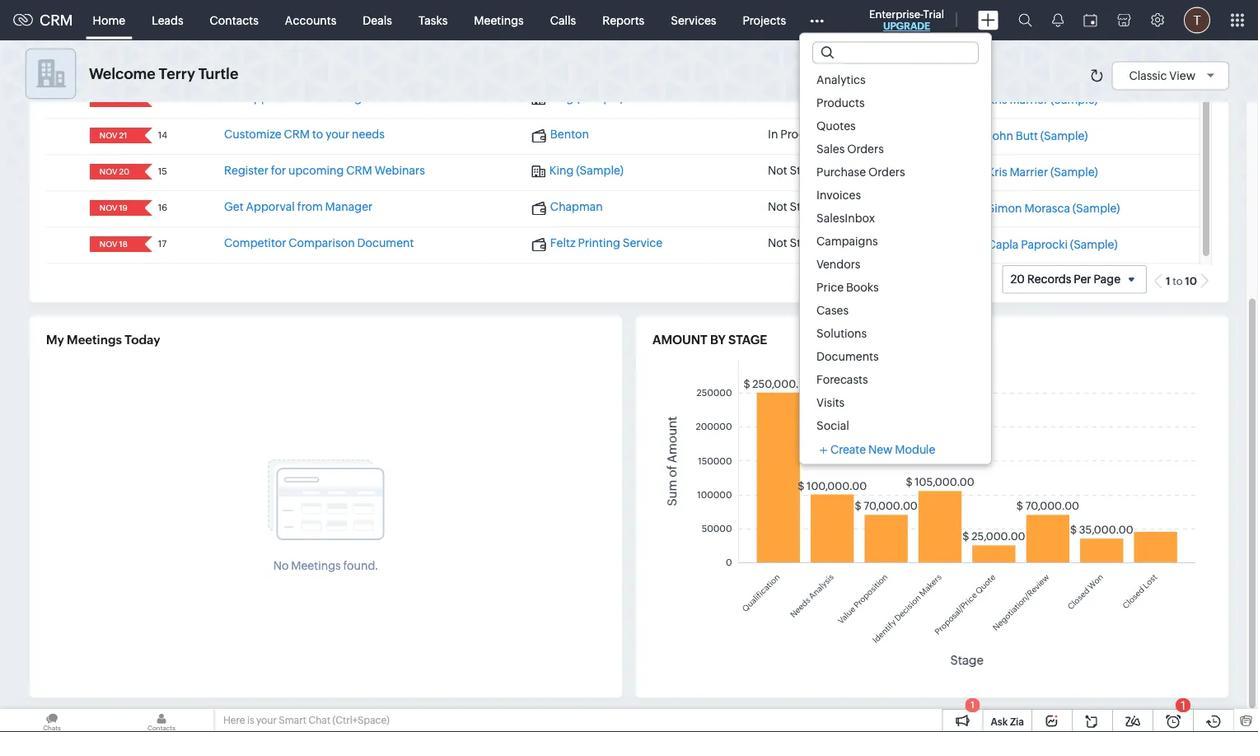 Task type: locate. For each thing, give the bounding box(es) containing it.
1 get apporval from manager from the top
[[224, 92, 373, 105]]

kris marrier (sample) link up john butt (sample)
[[988, 93, 1099, 106]]

2 vertical spatial not
[[768, 237, 788, 250]]

1 apporval from the top
[[246, 92, 295, 105]]

meetings
[[474, 14, 524, 27], [67, 333, 122, 347], [291, 560, 341, 573]]

2 not started from the top
[[768, 200, 830, 214]]

king (sample) link up benton
[[532, 92, 624, 106]]

not started down sales
[[768, 164, 830, 177]]

1 vertical spatial from
[[297, 200, 323, 214]]

progress for kris
[[781, 92, 827, 105]]

0 vertical spatial 14
[[158, 94, 167, 104]]

not started for highest
[[768, 237, 830, 250]]

king (sample) link up chapman
[[532, 164, 624, 178]]

0 vertical spatial not
[[768, 164, 788, 177]]

1 vertical spatial kris marrier (sample)
[[988, 166, 1099, 179]]

apporval down for
[[246, 200, 295, 214]]

products
[[817, 96, 865, 109]]

manager down register for upcoming crm webinars
[[325, 200, 373, 214]]

to up upcoming
[[312, 128, 323, 141]]

king (sample) up benton
[[550, 92, 624, 105]]

in progress for john butt (sample)
[[768, 128, 827, 141]]

get apporval from manager link down upcoming
[[224, 200, 373, 214]]

printing
[[578, 237, 621, 250]]

get for chapman
[[224, 200, 244, 214]]

1 not started from the top
[[768, 164, 830, 177]]

invoices link
[[800, 183, 992, 206]]

reports
[[603, 14, 645, 27]]

capla paprocki (sample)
[[988, 238, 1118, 252]]

zia
[[1010, 717, 1025, 728]]

in left quotes
[[768, 128, 778, 141]]

1 vertical spatial in progress
[[768, 128, 827, 141]]

0 horizontal spatial your
[[256, 715, 277, 727]]

services
[[671, 14, 717, 27]]

1 king (sample) link from the top
[[532, 92, 624, 106]]

not left campaigns
[[768, 237, 788, 250]]

1 vertical spatial not
[[768, 200, 788, 214]]

king down benton link at the left top of the page
[[550, 164, 574, 177]]

1 vertical spatial apporval
[[246, 200, 295, 214]]

webinars
[[375, 164, 425, 177]]

(sample) for capla paprocki (sample) link
[[1071, 238, 1118, 252]]

0 vertical spatial apporval
[[246, 92, 295, 105]]

to
[[312, 128, 323, 141], [1173, 275, 1183, 288]]

0 vertical spatial not started
[[768, 164, 830, 177]]

1 horizontal spatial meetings
[[291, 560, 341, 573]]

0 vertical spatial meetings
[[474, 14, 524, 27]]

0 vertical spatial from
[[297, 92, 323, 105]]

1 vertical spatial your
[[256, 715, 277, 727]]

1 kris from the top
[[988, 93, 1008, 106]]

get apporval from manager up 'customize crm to your needs' link
[[224, 92, 373, 105]]

documents
[[817, 350, 879, 363]]

0 horizontal spatial to
[[312, 128, 323, 141]]

2 get apporval from manager link from the top
[[224, 200, 373, 214]]

profile element
[[1175, 0, 1221, 40]]

from up 'customize crm to your needs' link
[[297, 92, 323, 105]]

1 in from the top
[[768, 92, 778, 105]]

0 vertical spatial get
[[224, 92, 244, 105]]

progress up sales
[[781, 128, 827, 141]]

in left products at the right top of the page
[[768, 92, 778, 105]]

1 vertical spatial manager
[[325, 200, 373, 214]]

2 apporval from the top
[[246, 200, 295, 214]]

meetings right no at the left
[[291, 560, 341, 573]]

document
[[357, 237, 414, 250]]

orders for sales orders
[[847, 142, 884, 155]]

2 horizontal spatial 1
[[1181, 699, 1186, 713]]

(sample) for kris marrier (sample) link associated with progress
[[1051, 93, 1099, 106]]

14
[[158, 94, 167, 104], [158, 130, 167, 141]]

1 vertical spatial kris
[[988, 166, 1008, 179]]

not started
[[768, 164, 830, 177], [768, 200, 830, 214], [768, 237, 830, 250]]

orders up the purchase orders
[[847, 142, 884, 155]]

0 vertical spatial marrier
[[1010, 93, 1049, 106]]

amount
[[653, 333, 708, 347]]

3 not started from the top
[[768, 237, 830, 250]]

feltz printing service link
[[532, 237, 663, 251]]

1 vertical spatial get apporval from manager link
[[224, 200, 373, 214]]

in for king (sample)
[[768, 92, 778, 105]]

2 kris marrier (sample) from the top
[[988, 166, 1099, 179]]

started
[[790, 164, 830, 177], [790, 200, 830, 214], [790, 237, 830, 250]]

2 king (sample) from the top
[[550, 164, 624, 177]]

1 marrier from the top
[[1010, 93, 1049, 106]]

king (sample) for in progress
[[550, 92, 624, 105]]

your
[[326, 128, 350, 141], [256, 715, 277, 727]]

(sample) up chapman
[[576, 164, 624, 177]]

list box
[[800, 68, 992, 437]]

kris marrier (sample) link for started
[[988, 166, 1099, 179]]

get apporval from manager for king (sample)
[[224, 92, 373, 105]]

2 king (sample) link from the top
[[532, 164, 624, 178]]

2 vertical spatial started
[[790, 237, 830, 250]]

comparison
[[289, 237, 355, 250]]

products link
[[800, 91, 992, 114]]

crm left home
[[40, 12, 73, 29]]

0 vertical spatial get apporval from manager link
[[224, 92, 373, 105]]

price books
[[817, 281, 879, 294]]

manager for king (sample)
[[325, 92, 373, 105]]

0 vertical spatial to
[[312, 128, 323, 141]]

create menu element
[[968, 0, 1009, 40]]

started for highest
[[790, 237, 830, 250]]

kris
[[988, 93, 1008, 106], [988, 166, 1008, 179]]

1 vertical spatial started
[[790, 200, 830, 214]]

(sample) for simon morasca (sample) 'link'
[[1073, 202, 1121, 215]]

orders
[[847, 142, 884, 155], [869, 165, 905, 178]]

0 vertical spatial progress
[[781, 92, 827, 105]]

kris down john
[[988, 166, 1008, 179]]

your right is on the bottom left of the page
[[256, 715, 277, 727]]

upcoming
[[288, 164, 344, 177]]

0 vertical spatial king (sample)
[[550, 92, 624, 105]]

1 vertical spatial progress
[[781, 128, 827, 141]]

home link
[[80, 0, 139, 40]]

2 get from the top
[[224, 200, 244, 214]]

search element
[[1009, 0, 1043, 40]]

1 vertical spatial kris marrier (sample) link
[[988, 166, 1099, 179]]

1 not from the top
[[768, 164, 788, 177]]

progress down analytics
[[781, 92, 827, 105]]

here
[[223, 715, 245, 727]]

2 in from the top
[[768, 128, 778, 141]]

feltz printing service
[[550, 237, 663, 250]]

(sample) right morasca at the top right
[[1073, 202, 1121, 215]]

king up benton link at the left top of the page
[[550, 92, 574, 105]]

0 vertical spatial in progress
[[768, 92, 827, 105]]

deals
[[363, 14, 392, 27]]

king (sample) link for register for upcoming crm webinars
[[532, 164, 624, 178]]

accounts link
[[272, 0, 350, 40]]

(sample) for started's kris marrier (sample) link
[[1051, 166, 1099, 179]]

kris marrier (sample) up john butt (sample)
[[988, 93, 1099, 106]]

0 horizontal spatial crm
[[40, 12, 73, 29]]

2 vertical spatial not started
[[768, 237, 830, 250]]

get down "register"
[[224, 200, 244, 214]]

needs
[[352, 128, 385, 141]]

kris marrier (sample) up morasca at the top right
[[988, 166, 1099, 179]]

in progress down analytics
[[768, 92, 827, 105]]

2 vertical spatial crm
[[346, 164, 372, 177]]

not started up vendors
[[768, 237, 830, 250]]

social link
[[800, 414, 992, 437]]

0 vertical spatial orders
[[847, 142, 884, 155]]

2 progress from the top
[[781, 128, 827, 141]]

1 to 10
[[1166, 275, 1198, 288]]

1 progress from the top
[[781, 92, 827, 105]]

classic view
[[1130, 69, 1196, 82]]

1 vertical spatial get
[[224, 200, 244, 214]]

apporval up customize
[[246, 92, 295, 105]]

smart
[[279, 715, 307, 727]]

0 vertical spatial manager
[[325, 92, 373, 105]]

orders for purchase orders
[[869, 165, 905, 178]]

1 get from the top
[[224, 92, 244, 105]]

2 kris from the top
[[988, 166, 1008, 179]]

started down purchase
[[790, 200, 830, 214]]

(sample) up john butt (sample)
[[1051, 93, 1099, 106]]

kris marrier (sample) for in progress
[[988, 93, 1099, 106]]

2 from from the top
[[297, 200, 323, 214]]

2 horizontal spatial crm
[[346, 164, 372, 177]]

2 vertical spatial meetings
[[291, 560, 341, 573]]

1 vertical spatial king (sample) link
[[532, 164, 624, 178]]

1 get apporval from manager link from the top
[[224, 92, 373, 105]]

1 kris marrier (sample) link from the top
[[988, 93, 1099, 106]]

None field
[[95, 92, 133, 107], [95, 128, 133, 144], [95, 164, 133, 180], [95, 200, 133, 216], [95, 237, 133, 252], [95, 92, 133, 107], [95, 128, 133, 144], [95, 164, 133, 180], [95, 200, 133, 216], [95, 237, 133, 252]]

kris marrier (sample) link up morasca at the top right
[[988, 166, 1099, 179]]

2 14 from the top
[[158, 130, 167, 141]]

(sample) up simon morasca (sample) 'link'
[[1051, 166, 1099, 179]]

14 up 15
[[158, 130, 167, 141]]

crm down needs
[[346, 164, 372, 177]]

in
[[768, 92, 778, 105], [768, 128, 778, 141]]

marrier for not started
[[1010, 166, 1049, 179]]

kris marrier (sample) for not started
[[988, 166, 1099, 179]]

1 vertical spatial 14
[[158, 130, 167, 141]]

kris up john
[[988, 93, 1008, 106]]

1 vertical spatial to
[[1173, 275, 1183, 288]]

1 vertical spatial get apporval from manager
[[224, 200, 373, 214]]

3 started from the top
[[790, 237, 830, 250]]

is
[[247, 715, 254, 727]]

from for king (sample)
[[297, 92, 323, 105]]

create new module
[[831, 443, 936, 456]]

not for low
[[768, 164, 788, 177]]

2 in progress from the top
[[768, 128, 827, 141]]

your left needs
[[326, 128, 350, 141]]

2 kris marrier (sample) link from the top
[[988, 166, 1099, 179]]

marrier down the butt
[[1010, 166, 1049, 179]]

calls
[[550, 14, 576, 27]]

0 vertical spatial kris marrier (sample)
[[988, 93, 1099, 106]]

1 manager from the top
[[325, 92, 373, 105]]

14 down welcome terry turtle
[[158, 94, 167, 104]]

to left 10
[[1173, 275, 1183, 288]]

1 started from the top
[[790, 164, 830, 177]]

in progress up sales
[[768, 128, 827, 141]]

cases link
[[800, 299, 992, 322]]

3 not from the top
[[768, 237, 788, 250]]

contacts link
[[197, 0, 272, 40]]

get apporval from manager link up 'customize crm to your needs' link
[[224, 92, 373, 105]]

orders down sales orders link
[[869, 165, 905, 178]]

14 for get apporval from manager
[[158, 94, 167, 104]]

calendar image
[[1084, 14, 1098, 27]]

king (sample) link
[[532, 92, 624, 106], [532, 164, 624, 178]]

visits link
[[800, 391, 992, 414]]

quotes
[[817, 119, 856, 132]]

1 vertical spatial meetings
[[67, 333, 122, 347]]

from down upcoming
[[297, 200, 323, 214]]

started up vendors
[[790, 237, 830, 250]]

0 vertical spatial your
[[326, 128, 350, 141]]

ask
[[991, 717, 1008, 728]]

not started down purchase
[[768, 200, 830, 214]]

1
[[1166, 275, 1171, 288], [1181, 699, 1186, 713], [971, 701, 975, 711]]

vendors
[[817, 258, 861, 271]]

in progress
[[768, 92, 827, 105], [768, 128, 827, 141]]

0 vertical spatial king
[[550, 92, 574, 105]]

not
[[768, 164, 788, 177], [768, 200, 788, 214], [768, 237, 788, 250]]

not left purchase
[[768, 164, 788, 177]]

0 vertical spatial kris
[[988, 93, 1008, 106]]

get apporval from manager link for king (sample)
[[224, 92, 373, 105]]

1 king (sample) from the top
[[550, 92, 624, 105]]

1 vertical spatial in
[[768, 128, 778, 141]]

marrier for in progress
[[1010, 93, 1049, 106]]

ask zia
[[991, 717, 1025, 728]]

crm
[[40, 12, 73, 29], [284, 128, 310, 141], [346, 164, 372, 177]]

1 14 from the top
[[158, 94, 167, 104]]

trial
[[924, 8, 945, 20]]

get apporval from manager for chapman
[[224, 200, 373, 214]]

today
[[125, 333, 160, 347]]

0 vertical spatial started
[[790, 164, 830, 177]]

low
[[880, 164, 902, 177]]

get
[[224, 92, 244, 105], [224, 200, 244, 214]]

feltz
[[550, 237, 576, 250]]

amount by stage
[[653, 333, 767, 347]]

manager up needs
[[325, 92, 373, 105]]

enterprise-
[[870, 8, 924, 20]]

2 manager from the top
[[325, 200, 373, 214]]

0 vertical spatial kris marrier (sample) link
[[988, 93, 1099, 106]]

not started for low
[[768, 164, 830, 177]]

1 vertical spatial marrier
[[1010, 166, 1049, 179]]

meetings right my
[[67, 333, 122, 347]]

0 horizontal spatial meetings
[[67, 333, 122, 347]]

meetings left calls link on the top left
[[474, 14, 524, 27]]

0 vertical spatial in
[[768, 92, 778, 105]]

1 horizontal spatial crm
[[284, 128, 310, 141]]

Search Modules text field
[[814, 42, 978, 63]]

2 marrier from the top
[[1010, 166, 1049, 179]]

not left the invoices
[[768, 200, 788, 214]]

0 vertical spatial get apporval from manager
[[224, 92, 373, 105]]

sales orders link
[[800, 137, 992, 160]]

deals link
[[350, 0, 405, 40]]

from
[[297, 92, 323, 105], [297, 200, 323, 214]]

leads link
[[139, 0, 197, 40]]

(sample) right paprocki at the top of the page
[[1071, 238, 1118, 252]]

2 king from the top
[[550, 164, 574, 177]]

meetings for no meetings found.
[[291, 560, 341, 573]]

king (sample) up chapman
[[550, 164, 624, 177]]

marrier up the butt
[[1010, 93, 1049, 106]]

0 vertical spatial king (sample) link
[[532, 92, 624, 106]]

1 vertical spatial king
[[550, 164, 574, 177]]

1 horizontal spatial to
[[1173, 275, 1183, 288]]

started down sales
[[790, 164, 830, 177]]

view
[[1170, 69, 1196, 82]]

1 in progress from the top
[[768, 92, 827, 105]]

kris marrier (sample)
[[988, 93, 1099, 106], [988, 166, 1099, 179]]

solutions link
[[800, 322, 992, 345]]

(sample) right the butt
[[1041, 130, 1088, 143]]

1 vertical spatial crm
[[284, 128, 310, 141]]

get apporval from manager down upcoming
[[224, 200, 373, 214]]

1 king from the top
[[550, 92, 574, 105]]

1 kris marrier (sample) from the top
[[988, 93, 1099, 106]]

get down turtle
[[224, 92, 244, 105]]

2 get apporval from manager from the top
[[224, 200, 373, 214]]

king
[[550, 92, 574, 105], [550, 164, 574, 177]]

sales orders
[[817, 142, 884, 155]]

1 vertical spatial king (sample)
[[550, 164, 624, 177]]

turtle
[[199, 65, 238, 82]]

1 vertical spatial orders
[[869, 165, 905, 178]]

1 vertical spatial not started
[[768, 200, 830, 214]]

1 from from the top
[[297, 92, 323, 105]]

crm up for
[[284, 128, 310, 141]]

get apporval from manager
[[224, 92, 373, 105], [224, 200, 373, 214]]



Task type: vqa. For each thing, say whether or not it's contained in the screenshot.


Task type: describe. For each thing, give the bounding box(es) containing it.
signals element
[[1043, 0, 1074, 40]]

king for get apporval from manager
[[550, 92, 574, 105]]

crm link
[[13, 12, 73, 29]]

apporval for king (sample)
[[246, 92, 295, 105]]

price
[[817, 281, 844, 294]]

module
[[895, 443, 936, 456]]

simon morasca (sample) link
[[988, 202, 1121, 215]]

in progress for kris marrier (sample)
[[768, 92, 827, 105]]

paprocki
[[1021, 238, 1068, 252]]

highest
[[880, 237, 922, 250]]

signals image
[[1053, 13, 1064, 27]]

john butt (sample)
[[988, 130, 1088, 143]]

purchase orders
[[817, 165, 905, 178]]

enterprise-trial upgrade
[[870, 8, 945, 32]]

reports link
[[590, 0, 658, 40]]

campaigns
[[817, 234, 878, 248]]

vendors link
[[800, 253, 992, 276]]

butt
[[1016, 130, 1038, 143]]

found.
[[343, 560, 379, 573]]

stage
[[729, 333, 767, 347]]

1 horizontal spatial 1
[[1166, 275, 1171, 288]]

simon
[[988, 202, 1023, 215]]

from for chapman
[[297, 200, 323, 214]]

welcome terry turtle
[[89, 65, 238, 82]]

get for king (sample)
[[224, 92, 244, 105]]

kris marrier (sample) link for progress
[[988, 93, 1099, 106]]

0 vertical spatial crm
[[40, 12, 73, 29]]

0 horizontal spatial 1
[[971, 701, 975, 711]]

visits
[[817, 396, 845, 409]]

projects
[[743, 14, 786, 27]]

accounts
[[285, 14, 337, 27]]

profile image
[[1184, 7, 1211, 33]]

salesinbox link
[[800, 206, 992, 230]]

customize crm to your needs link
[[224, 128, 385, 141]]

get apporval from manager link for chapman
[[224, 200, 373, 214]]

benton
[[550, 128, 589, 141]]

service
[[623, 237, 663, 250]]

solutions
[[817, 327, 867, 340]]

create new module link
[[819, 443, 936, 456]]

kris for progress
[[988, 93, 1008, 106]]

apporval for chapman
[[246, 200, 295, 214]]

books
[[846, 281, 879, 294]]

chapman
[[550, 200, 603, 214]]

14 for customize crm to your needs
[[158, 130, 167, 141]]

classic
[[1130, 69, 1167, 82]]

1 horizontal spatial your
[[326, 128, 350, 141]]

16
[[158, 203, 167, 213]]

2 started from the top
[[790, 200, 830, 214]]

no meetings found.
[[273, 560, 379, 573]]

terry
[[159, 65, 195, 82]]

by
[[710, 333, 726, 347]]

(ctrl+space)
[[333, 715, 390, 727]]

kris for started
[[988, 166, 1008, 179]]

analytics link
[[800, 68, 992, 91]]

for
[[271, 164, 286, 177]]

sales
[[817, 142, 845, 155]]

(sample) for john butt (sample) link
[[1041, 130, 1088, 143]]

competitor comparison document link
[[224, 237, 414, 250]]

new
[[869, 443, 893, 456]]

meetings link
[[461, 0, 537, 40]]

classic view link
[[1130, 69, 1221, 82]]

register for upcoming crm webinars
[[224, 164, 425, 177]]

15
[[158, 167, 167, 177]]

home
[[93, 14, 125, 27]]

(sample) up benton
[[576, 92, 624, 105]]

king (sample) for not started
[[550, 164, 624, 177]]

price books link
[[800, 276, 992, 299]]

meetings for my meetings today
[[67, 333, 122, 347]]

capla paprocki (sample) link
[[988, 238, 1118, 252]]

customize
[[224, 128, 282, 141]]

chat
[[309, 715, 331, 727]]

john
[[988, 130, 1014, 143]]

tasks link
[[405, 0, 461, 40]]

welcome
[[89, 65, 155, 82]]

started for low
[[790, 164, 830, 177]]

king for register for upcoming crm webinars
[[550, 164, 574, 177]]

morasca
[[1025, 202, 1071, 215]]

social
[[817, 419, 850, 432]]

2 not from the top
[[768, 200, 788, 214]]

in for benton
[[768, 128, 778, 141]]

benton link
[[532, 128, 589, 143]]

leads
[[152, 14, 183, 27]]

analytics
[[817, 73, 866, 86]]

10
[[1186, 275, 1198, 288]]

forecasts link
[[800, 368, 992, 391]]

progress for john
[[781, 128, 827, 141]]

capla
[[988, 238, 1019, 252]]

king (sample) link for get apporval from manager
[[532, 92, 624, 106]]

list box containing analytics
[[800, 68, 992, 437]]

cases
[[817, 304, 849, 317]]

search image
[[1019, 13, 1033, 27]]

my meetings today
[[46, 333, 160, 347]]

purchase
[[817, 165, 866, 178]]

here is your smart chat (ctrl+space)
[[223, 715, 390, 727]]

Other Modules field
[[800, 7, 835, 33]]

chats image
[[0, 710, 104, 733]]

create menu image
[[978, 10, 999, 30]]

manager for chapman
[[325, 200, 373, 214]]

customize crm to your needs
[[224, 128, 385, 141]]

john butt (sample) link
[[988, 130, 1088, 143]]

not for highest
[[768, 237, 788, 250]]

2 horizontal spatial meetings
[[474, 14, 524, 27]]

register
[[224, 164, 269, 177]]

competitor comparison document
[[224, 237, 414, 250]]

competitor
[[224, 237, 286, 250]]

purchase orders link
[[800, 160, 992, 183]]

no
[[273, 560, 289, 573]]

projects link
[[730, 0, 800, 40]]

calls link
[[537, 0, 590, 40]]

forecasts
[[817, 373, 868, 386]]

contacts image
[[110, 710, 213, 733]]



